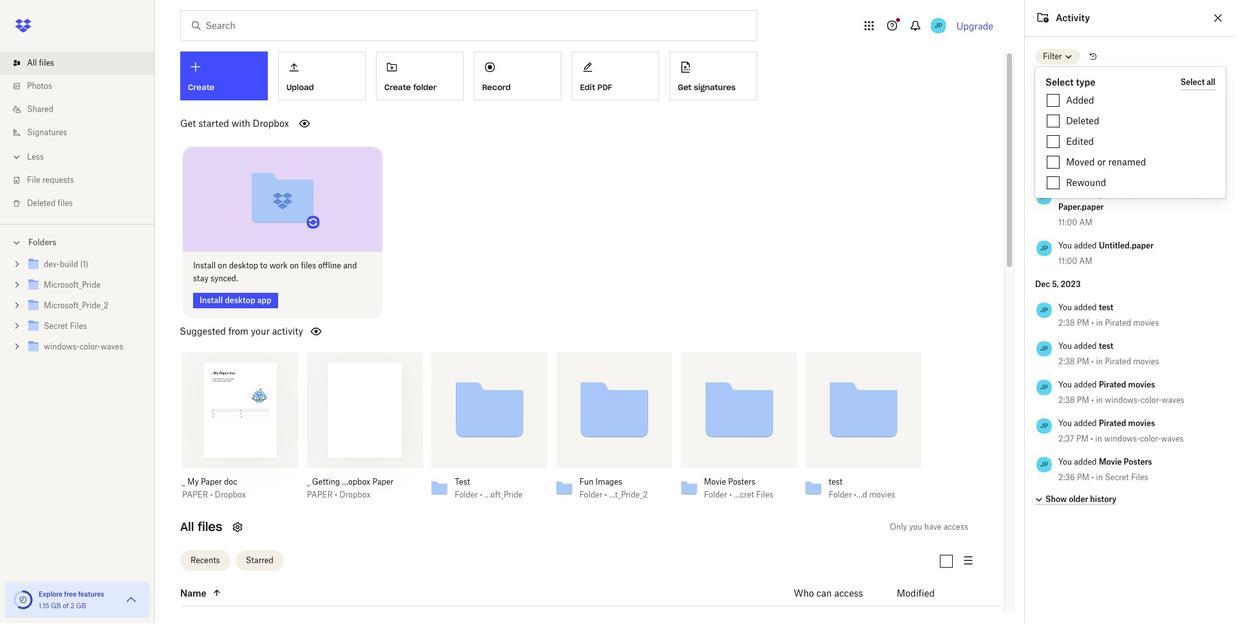 Task type: vqa. For each thing, say whether or not it's contained in the screenshot.


Task type: locate. For each thing, give the bounding box(es) containing it.
0 horizontal spatial paper
[[182, 490, 208, 500]]

get inside button
[[678, 82, 692, 92]]

2 gb from the left
[[76, 602, 86, 610]]

1 horizontal spatial access
[[944, 522, 969, 532]]

1 vertical spatial renamed
[[1109, 157, 1147, 167]]

fun
[[580, 477, 594, 487]]

test folder •…d movies
[[829, 477, 896, 500]]

2 11:00 am from the top
[[1059, 218, 1093, 227]]

dropbox image
[[10, 13, 36, 39]]

all files inside 'list item'
[[27, 58, 54, 68]]

folder left •…d
[[829, 490, 852, 500]]

6 added from the top
[[1075, 419, 1097, 428]]

install on desktop to work on files offline and stay synced.
[[193, 261, 357, 283]]

color- down secret files link
[[80, 342, 101, 352]]

files inside group
[[70, 321, 87, 331]]

create folder button
[[376, 52, 464, 100]]

in inside the you added pirated movies 2:38 pm • in windows-color-waves
[[1097, 396, 1103, 405]]

2 vertical spatial test
[[829, 477, 843, 487]]

to for desktop
[[260, 261, 268, 270]]

deleted inside list
[[27, 198, 56, 208]]

1 select from the left
[[1046, 77, 1074, 88]]

pm up you added pirated movies 2:37 pm • in windows-color-waves
[[1078, 396, 1090, 405]]

windows- for 2:38 pm
[[1106, 396, 1141, 405]]

1 horizontal spatial select
[[1181, 77, 1205, 87]]

0 horizontal spatial getting
[[312, 477, 340, 487]]

2 select from the left
[[1181, 77, 1205, 87]]

2:38 down 2023
[[1059, 318, 1075, 328]]

with inside _ getting started with dropbox paper.paper
[[1166, 189, 1183, 199]]

untitled.paper
[[1109, 138, 1162, 148], [1100, 241, 1154, 251]]

1 vertical spatial waves
[[1162, 396, 1185, 405]]

0 horizontal spatial movie
[[704, 477, 726, 487]]

renamed
[[1075, 138, 1107, 148], [1109, 157, 1147, 167]]

Search text field
[[205, 19, 730, 33]]

all files list item
[[0, 52, 155, 75]]

posters inside movie posters folder • …cret files
[[729, 477, 756, 487]]

11:00 am down 'paper.paper'
[[1059, 218, 1093, 227]]

1 you from the top
[[1059, 99, 1073, 109]]

rewind this folder image
[[1088, 52, 1099, 62]]

added
[[1067, 95, 1095, 106]]

you added test 2:38 pm • in pirated movies down 2023
[[1059, 303, 1160, 328]]

color- down the you added pirated movies 2:38 pm • in windows-color-waves
[[1141, 434, 1162, 444]]

movies inside you added pirated movies 2:37 pm • in windows-color-waves
[[1129, 419, 1156, 428]]

0 horizontal spatial all files
[[27, 58, 54, 68]]

_ my paper doc paper • dropbox
[[182, 477, 246, 500]]

5 you from the top
[[1059, 303, 1073, 312]]

2:37
[[1059, 434, 1075, 444]]

2 vertical spatial color-
[[1141, 434, 1162, 444]]

test down you added untitled.paper 11:00 am on the top right
[[1100, 303, 1114, 312]]

1 horizontal spatial files
[[757, 490, 774, 500]]

gb
[[51, 602, 61, 610], [76, 602, 86, 610]]

getting inside _ getting started with dropbox paper.paper
[[1104, 189, 1133, 199]]

8 you from the top
[[1059, 419, 1073, 428]]

folder inside 'test folder •…d movies'
[[829, 490, 852, 500]]

1 added from the top
[[1075, 189, 1097, 199]]

0 vertical spatial files
[[70, 321, 87, 331]]

0 vertical spatial getting
[[1104, 189, 1133, 199]]

on up "synced."
[[218, 261, 227, 270]]

pm right 2:37
[[1077, 434, 1089, 444]]

folder • …t_pride_2 button
[[580, 490, 649, 500]]

1 vertical spatial with
[[1166, 189, 1183, 199]]

dropbox down the doc
[[215, 490, 246, 500]]

group
[[0, 252, 155, 367]]

you
[[1059, 99, 1073, 109], [1059, 138, 1073, 148], [1059, 189, 1073, 199], [1059, 241, 1073, 251], [1059, 303, 1073, 312], [1059, 341, 1073, 351], [1059, 380, 1073, 390], [1059, 419, 1073, 428], [1059, 457, 1073, 467]]

movies
[[1134, 318, 1160, 328], [1134, 357, 1160, 367], [1129, 380, 1156, 390], [1129, 419, 1156, 428], [870, 490, 896, 500]]

9 you from the top
[[1059, 457, 1073, 467]]

1 vertical spatial get
[[180, 118, 196, 129]]

11:00 am down doc.paper
[[1059, 166, 1093, 176]]

…cret
[[734, 490, 755, 500]]

pm
[[1078, 318, 1090, 328], [1078, 357, 1090, 367], [1078, 396, 1090, 405], [1077, 434, 1089, 444], [1078, 473, 1090, 482]]

0 vertical spatial access
[[944, 522, 969, 532]]

select for select type
[[1046, 77, 1074, 88]]

paper inside _ my paper doc.paper
[[1192, 138, 1214, 148]]

renamed inside checkbox item
[[1109, 157, 1147, 167]]

1 gb from the left
[[51, 602, 61, 610]]

signatures link
[[10, 121, 155, 144]]

0 vertical spatial untitled.paper
[[1109, 138, 1162, 148]]

with
[[232, 118, 250, 129], [1166, 189, 1183, 199]]

1 11:00 from the top
[[1059, 166, 1078, 176]]

_ inside _ getting started with dropbox paper.paper
[[1100, 189, 1103, 199]]

in inside you added pirated movies 2:37 pm • in windows-color-waves
[[1096, 434, 1103, 444]]

pirated
[[1106, 318, 1132, 328], [1106, 357, 1132, 367], [1100, 380, 1127, 390], [1100, 419, 1127, 428]]

folder • …oft_pride button
[[455, 490, 525, 500]]

quota usage element
[[13, 590, 33, 611]]

all up 'recents'
[[180, 520, 194, 534]]

movies inside 'test folder •…d movies'
[[870, 490, 896, 500]]

1 vertical spatial untitled.paper
[[1100, 241, 1154, 251]]

files up "photos"
[[39, 58, 54, 68]]

folder down "fun"
[[580, 490, 603, 500]]

1 vertical spatial you added test 2:38 pm • in pirated movies
[[1059, 341, 1160, 367]]

1 horizontal spatial getting
[[1104, 189, 1133, 199]]

0 vertical spatial renamed
[[1075, 138, 1107, 148]]

11:00 down 'paper.paper'
[[1059, 218, 1078, 227]]

movies inside the you added pirated movies 2:38 pm • in windows-color-waves
[[1129, 380, 1156, 390]]

rewound
[[1067, 177, 1107, 188]]

2 horizontal spatial paper
[[1192, 138, 1214, 148]]

secret
[[44, 321, 68, 331], [1106, 473, 1130, 482]]

1 horizontal spatial all
[[180, 520, 194, 534]]

1 horizontal spatial paper
[[307, 490, 333, 500]]

my inside _ my paper doc.paper
[[1178, 138, 1190, 148]]

getting left started
[[1104, 189, 1133, 199]]

11:00 for _ my paper doc.paper
[[1059, 166, 1078, 176]]

with right started at the top left of the page
[[232, 118, 250, 129]]

paper • dropbox button down "_ getting …opbox paper" button
[[307, 490, 395, 500]]

folder down movie posters button
[[704, 490, 728, 500]]

paper
[[1192, 138, 1214, 148], [201, 477, 222, 487], [373, 477, 394, 487]]

paper for _ my paper doc paper • dropbox
[[201, 477, 222, 487]]

get
[[678, 82, 692, 92], [180, 118, 196, 129]]

11:00 am for _ my paper doc.paper
[[1059, 166, 1093, 176]]

untitled.paper up moved or renamed checkbox item
[[1109, 138, 1162, 148]]

folder inside fun images folder • …t_pride_2
[[580, 490, 603, 500]]

files down microsoft_pride_2
[[70, 321, 87, 331]]

0 vertical spatial to
[[1164, 138, 1171, 148]]

renamed up doc.paper
[[1075, 138, 1107, 148]]

4 folder from the left
[[829, 490, 852, 500]]

secret files link
[[26, 318, 144, 336]]

activity
[[272, 326, 303, 337]]

my up moved or renamed checkbox item
[[1178, 138, 1190, 148]]

windows- up you added pirated movies 2:37 pm • in windows-color-waves
[[1106, 396, 1141, 405]]

get signatures
[[678, 82, 736, 92]]

0 horizontal spatial posters
[[729, 477, 756, 487]]

0 vertical spatial 2:38
[[1059, 318, 1075, 328]]

stay
[[193, 273, 209, 283]]

1 vertical spatial access
[[835, 588, 864, 598]]

0 vertical spatial all
[[27, 58, 37, 68]]

select left "all"
[[1181, 77, 1205, 87]]

7 you from the top
[[1059, 380, 1073, 390]]

list
[[0, 44, 155, 224]]

1 paper from the left
[[182, 490, 208, 500]]

to for untitled.paper
[[1164, 138, 1171, 148]]

1 vertical spatial deleted
[[27, 198, 56, 208]]

shared
[[27, 104, 53, 114]]

gb right 2
[[76, 602, 86, 610]]

_ down 'rewound'
[[1100, 189, 1103, 199]]

2 vertical spatial waves
[[1162, 434, 1184, 444]]

0 horizontal spatial all
[[27, 58, 37, 68]]

you added test 2:38 pm • in pirated movies up the you added pirated movies 2:38 pm • in windows-color-waves
[[1059, 341, 1160, 367]]

folder down test at the bottom left
[[455, 490, 478, 500]]

2 folder from the left
[[580, 490, 603, 500]]

moved or renamed checkbox item
[[1036, 152, 1226, 173]]

name
[[180, 588, 207, 598]]

test
[[1100, 303, 1114, 312], [1100, 341, 1114, 351], [829, 477, 843, 487]]

11:07
[[1059, 115, 1077, 124]]

1 horizontal spatial secret
[[1106, 473, 1130, 482]]

to up moved or renamed checkbox item
[[1164, 138, 1171, 148]]

untitled.paper inside you added untitled.paper 11:00 am
[[1100, 241, 1154, 251]]

getting left the …opbox
[[312, 477, 340, 487]]

can
[[817, 588, 832, 598]]

_ inside _ my paper doc.paper
[[1173, 138, 1176, 148]]

dev-build (1)
[[44, 260, 88, 269]]

1 vertical spatial to
[[260, 261, 268, 270]]

activity
[[1056, 12, 1090, 23]]

you renamed untitled.paper to
[[1059, 138, 1173, 148]]

deleted for deleted files
[[27, 198, 56, 208]]

color- inside the you added pirated movies 2:38 pm • in windows-color-waves
[[1141, 396, 1162, 405]]

_ left the …opbox
[[307, 477, 310, 487]]

edited checkbox item
[[1036, 131, 1226, 152]]

0 vertical spatial windows-
[[44, 342, 80, 352]]

pm inside you added pirated movies 2:37 pm • in windows-color-waves
[[1077, 434, 1089, 444]]

paper inside _ my paper doc paper • dropbox
[[182, 490, 208, 500]]

11:00 up 2023
[[1059, 256, 1078, 266]]

0 vertical spatial my
[[1178, 138, 1190, 148]]

pm right the 2:36
[[1078, 473, 1090, 482]]

files inside movie posters folder • …cret files
[[757, 490, 774, 500]]

7 added from the top
[[1075, 457, 1097, 467]]

deleted checkbox item
[[1036, 111, 1226, 131]]

select down "filter" dropdown button
[[1046, 77, 1074, 88]]

_ up moved or renamed checkbox item
[[1173, 138, 1176, 148]]

test up the you added pirated movies 2:38 pm • in windows-color-waves
[[1100, 341, 1114, 351]]

dropbox right started
[[1184, 189, 1217, 199]]

added checkbox item
[[1036, 90, 1226, 111]]

am down edited
[[1079, 115, 1092, 124]]

deleted files link
[[10, 192, 155, 215]]

0 horizontal spatial select
[[1046, 77, 1074, 88]]

1 vertical spatial all
[[180, 520, 194, 534]]

2:38 up the you added pirated movies 2:38 pm • in windows-color-waves
[[1059, 357, 1075, 367]]

all
[[1207, 77, 1216, 87]]

my
[[1178, 138, 1190, 148], [187, 477, 199, 487]]

0 vertical spatial 11:00
[[1059, 166, 1078, 176]]

jp button
[[929, 15, 949, 36]]

0 horizontal spatial my
[[187, 477, 199, 487]]

am up 'rewound'
[[1080, 166, 1093, 176]]

0 horizontal spatial files
[[70, 321, 87, 331]]

all up "photos"
[[27, 58, 37, 68]]

filter button
[[1036, 49, 1081, 64]]

0 vertical spatial all files
[[27, 58, 54, 68]]

moved or renamed
[[1067, 157, 1147, 167]]

_
[[1173, 138, 1176, 148], [1100, 189, 1103, 199], [182, 477, 185, 487], [307, 477, 310, 487]]

windows- up "you added movie posters 2:36 pm • in secret files"
[[1105, 434, 1141, 444]]

1 horizontal spatial posters
[[1124, 457, 1153, 467]]

1 11:00 am from the top
[[1059, 166, 1093, 176]]

2 vertical spatial files
[[757, 490, 774, 500]]

files left "offline"
[[301, 261, 316, 270]]

1 horizontal spatial on
[[290, 261, 299, 270]]

1 vertical spatial windows-
[[1106, 396, 1141, 405]]

folder
[[455, 490, 478, 500], [580, 490, 603, 500], [704, 490, 728, 500], [829, 490, 852, 500]]

on
[[218, 261, 227, 270], [290, 261, 299, 270]]

pm for you added pirated movies 2:38 pm • in windows-color-waves
[[1078, 396, 1090, 405]]

1 vertical spatial 2:38
[[1059, 357, 1075, 367]]

3 added from the top
[[1075, 303, 1097, 312]]

0 horizontal spatial paper
[[201, 477, 222, 487]]

2:38 up 2:37
[[1059, 396, 1075, 405]]

color- up you added pirated movies 2:37 pm • in windows-color-waves
[[1141, 396, 1162, 405]]

_ left the doc
[[182, 477, 185, 487]]

1 vertical spatial 11:00 am
[[1059, 218, 1093, 227]]

you added pirated movies 2:38 pm • in windows-color-waves
[[1059, 380, 1185, 405]]

paper
[[182, 490, 208, 500], [307, 490, 333, 500]]

0 vertical spatial get
[[678, 82, 692, 92]]

0 horizontal spatial get
[[180, 118, 196, 129]]

on right work
[[290, 261, 299, 270]]

0 vertical spatial secret
[[44, 321, 68, 331]]

1 horizontal spatial my
[[1178, 138, 1190, 148]]

0 horizontal spatial on
[[218, 261, 227, 270]]

get for get started with dropbox
[[180, 118, 196, 129]]

1 horizontal spatial get
[[678, 82, 692, 92]]

paper inside _ my paper doc paper • dropbox
[[201, 477, 222, 487]]

1 horizontal spatial gb
[[76, 602, 86, 610]]

_ inside the _ getting …opbox paper paper • dropbox
[[307, 477, 310, 487]]

2 paper • dropbox button from the left
[[307, 490, 395, 500]]

1.15
[[39, 602, 49, 610]]

1 vertical spatial getting
[[312, 477, 340, 487]]

waves inside the you added pirated movies 2:38 pm • in windows-color-waves
[[1162, 396, 1185, 405]]

all files up "photos"
[[27, 58, 54, 68]]

paper down select all button
[[1192, 138, 1214, 148]]

install
[[193, 261, 216, 270]]

(1)
[[80, 260, 88, 269]]

paper • dropbox button for paper
[[182, 490, 270, 500]]

get left started at the top left of the page
[[180, 118, 196, 129]]

1 vertical spatial files
[[1132, 473, 1149, 482]]

1 horizontal spatial deleted
[[1067, 115, 1100, 126]]

1 horizontal spatial paper • dropbox button
[[307, 490, 395, 500]]

deleted inside checkbox item
[[1067, 115, 1100, 126]]

to inside install on desktop to work on files offline and stay synced.
[[260, 261, 268, 270]]

1 vertical spatial posters
[[729, 477, 756, 487]]

table containing name
[[162, 581, 1002, 624]]

requests
[[42, 175, 74, 185]]

0 vertical spatial with
[[232, 118, 250, 129]]

access right the can
[[835, 588, 864, 598]]

and
[[343, 261, 357, 270]]

am inside you added untitled.paper 11:00 am
[[1080, 256, 1093, 266]]

1 horizontal spatial with
[[1166, 189, 1183, 199]]

1 horizontal spatial to
[[1164, 138, 1171, 148]]

paper down "_ getting …opbox paper" button
[[307, 490, 333, 500]]

1 vertical spatial movie
[[704, 477, 726, 487]]

suggested
[[180, 326, 226, 337]]

untitled.paper for renamed
[[1109, 138, 1162, 148]]

2:38 inside the you added pirated movies 2:38 pm • in windows-color-waves
[[1059, 396, 1075, 405]]

untitled.paper down _ getting started with dropbox paper.paper
[[1100, 241, 1154, 251]]

file
[[27, 175, 40, 185]]

0 vertical spatial 11:00 am
[[1059, 166, 1093, 176]]

movie inside movie posters folder • …cret files
[[704, 477, 726, 487]]

color- inside you added pirated movies 2:37 pm • in windows-color-waves
[[1141, 434, 1162, 444]]

folders
[[28, 238, 56, 247]]

_ for _ my paper doc.paper
[[1173, 138, 1176, 148]]

am up 2023
[[1080, 256, 1093, 266]]

2 horizontal spatial files
[[1132, 473, 1149, 482]]

1 vertical spatial 11:00
[[1059, 218, 1078, 227]]

renamed down edited "checkbox item"
[[1109, 157, 1147, 167]]

files right …cret
[[757, 490, 774, 500]]

_ inside _ my paper doc paper • dropbox
[[182, 477, 185, 487]]

features
[[78, 591, 104, 598]]

gb left of
[[51, 602, 61, 610]]

paper inside the _ getting …opbox paper paper • dropbox
[[373, 477, 394, 487]]

my inside _ my paper doc paper • dropbox
[[187, 477, 199, 487]]

you inside the you added pirated movies 2:38 pm • in windows-color-waves
[[1059, 380, 1073, 390]]

paper down _ my paper doc button on the bottom of page
[[182, 490, 208, 500]]

0 horizontal spatial deleted
[[27, 198, 56, 208]]

table
[[162, 581, 1002, 624]]

files
[[70, 321, 87, 331], [1132, 473, 1149, 482], [757, 490, 774, 500]]

dropbox right started at the top left of the page
[[253, 118, 289, 129]]

movie up folder • …cret files button
[[704, 477, 726, 487]]

4 you from the top
[[1059, 241, 1073, 251]]

all files link
[[10, 52, 155, 75]]

my left the doc
[[187, 477, 199, 487]]

dropbox inside the _ getting …opbox paper paper • dropbox
[[340, 490, 371, 500]]

paper left the doc
[[201, 477, 222, 487]]

posters up …cret
[[729, 477, 756, 487]]

to left work
[[260, 261, 268, 270]]

waves inside you added pirated movies 2:37 pm • in windows-color-waves
[[1162, 434, 1184, 444]]

modified
[[897, 588, 935, 598]]

who can access
[[794, 588, 864, 598]]

• inside the you added pirated movies 2:38 pm • in windows-color-waves
[[1092, 396, 1094, 405]]

paper right the …opbox
[[373, 477, 394, 487]]

0 vertical spatial you added test 2:38 pm • in pirated movies
[[1059, 303, 1160, 328]]

0 horizontal spatial gb
[[51, 602, 61, 610]]

files down you added pirated movies 2:37 pm • in windows-color-waves
[[1132, 473, 1149, 482]]

1 folder from the left
[[455, 490, 478, 500]]

2 vertical spatial 11:00
[[1059, 256, 1078, 266]]

rewound checkbox item
[[1036, 173, 1226, 193]]

1 paper • dropbox button from the left
[[182, 490, 270, 500]]

secret down microsoft_pride_2
[[44, 321, 68, 331]]

2 added from the top
[[1075, 241, 1097, 251]]

posters down you added pirated movies 2:37 pm • in windows-color-waves
[[1124, 457, 1153, 467]]

paper inside the _ getting …opbox paper paper • dropbox
[[307, 490, 333, 500]]

0 horizontal spatial paper • dropbox button
[[182, 490, 270, 500]]

test button
[[829, 477, 899, 487]]

dropbox down the …opbox
[[340, 490, 371, 500]]

0 vertical spatial deleted
[[1067, 115, 1100, 126]]

you added test 2:38 pm • in pirated movies
[[1059, 303, 1160, 328], [1059, 341, 1160, 367]]

access right have
[[944, 522, 969, 532]]

with right started
[[1166, 189, 1183, 199]]

• inside the _ getting …opbox paper paper • dropbox
[[335, 490, 338, 500]]

1 horizontal spatial renamed
[[1109, 157, 1147, 167]]

waves for you added pirated movies 2:38 pm • in windows-color-waves
[[1162, 396, 1185, 405]]

select inside button
[[1181, 77, 1205, 87]]

3 11:00 from the top
[[1059, 256, 1078, 266]]

dropbox inside _ getting started with dropbox paper.paper
[[1184, 189, 1217, 199]]

deleted down edited
[[1067, 115, 1100, 126]]

test inside 'test folder •…d movies'
[[829, 477, 843, 487]]

edited
[[1075, 99, 1098, 109]]

all files up 'recents'
[[180, 520, 222, 534]]

deleted down file
[[27, 198, 56, 208]]

today
[[1036, 76, 1058, 86]]

1 vertical spatial my
[[187, 477, 199, 487]]

select for select all
[[1181, 77, 1205, 87]]

deleted for deleted
[[1067, 115, 1100, 126]]

0 vertical spatial waves
[[101, 342, 123, 352]]

1 vertical spatial color-
[[1141, 396, 1162, 405]]

…t_pride_2
[[610, 490, 648, 500]]

windows-
[[44, 342, 80, 352], [1106, 396, 1141, 405], [1105, 434, 1141, 444]]

0 horizontal spatial secret
[[44, 321, 68, 331]]

filter
[[1044, 52, 1063, 61]]

1 horizontal spatial all files
[[180, 520, 222, 534]]

in inside "you added movie posters 2:36 pm • in secret files"
[[1097, 473, 1104, 482]]

3 2:38 from the top
[[1059, 396, 1075, 405]]

your
[[251, 326, 270, 337]]

less
[[27, 152, 44, 162]]

1 vertical spatial all files
[[180, 520, 222, 534]]

windows- inside you added pirated movies 2:37 pm • in windows-color-waves
[[1105, 434, 1141, 444]]

0 vertical spatial movie
[[1100, 457, 1122, 467]]

0 vertical spatial posters
[[1124, 457, 1153, 467]]

pm inside "you added movie posters 2:36 pm • in secret files"
[[1078, 473, 1090, 482]]

less image
[[10, 151, 23, 164]]

getting inside the _ getting …opbox paper paper • dropbox
[[312, 477, 340, 487]]

movie inside "you added movie posters 2:36 pm • in secret files"
[[1100, 457, 1122, 467]]

added inside you added untitled.paper 11:00 am
[[1075, 241, 1097, 251]]

2 vertical spatial 2:38
[[1059, 396, 1075, 405]]

windows- down "secret files"
[[44, 342, 80, 352]]

color- for you added pirated movies 2:38 pm • in windows-color-waves
[[1141, 396, 1162, 405]]

paper • dropbox button down _ my paper doc button on the bottom of page
[[182, 490, 270, 500]]

pm for you added pirated movies 2:37 pm • in windows-color-waves
[[1077, 434, 1089, 444]]

signatures
[[27, 128, 67, 137]]

3 folder from the left
[[704, 490, 728, 500]]

paper for _ my paper doc.paper
[[1192, 138, 1214, 148]]

pm inside the you added pirated movies 2:38 pm • in windows-color-waves
[[1078, 396, 1090, 405]]

0 horizontal spatial to
[[260, 261, 268, 270]]

2 11:00 from the top
[[1059, 218, 1078, 227]]

select all
[[1181, 77, 1216, 87]]

secret down you added pirated movies 2:37 pm • in windows-color-waves
[[1106, 473, 1130, 482]]

5 added from the top
[[1075, 380, 1097, 390]]

2 paper from the left
[[307, 490, 333, 500]]

11:00 down doc.paper
[[1059, 166, 1078, 176]]

1 horizontal spatial movie
[[1100, 457, 1122, 467]]

• inside _ my paper doc paper • dropbox
[[210, 490, 213, 500]]

movie down you added pirated movies 2:37 pm • in windows-color-waves
[[1100, 457, 1122, 467]]

1 horizontal spatial paper
[[373, 477, 394, 487]]

test up folder •…d movies button
[[829, 477, 843, 487]]

movies for test folder •…d movies
[[870, 490, 896, 500]]

2 vertical spatial windows-
[[1105, 434, 1141, 444]]

1 vertical spatial test
[[1100, 341, 1114, 351]]

microsoft_pride link
[[26, 277, 144, 294]]

windows- inside the you added pirated movies 2:38 pm • in windows-color-waves
[[1106, 396, 1141, 405]]

1 2:38 from the top
[[1059, 318, 1075, 328]]

get left signatures
[[678, 82, 692, 92]]

1 vertical spatial secret
[[1106, 473, 1130, 482]]



Task type: describe. For each thing, give the bounding box(es) containing it.
of
[[63, 602, 69, 610]]

dec 5, 2023
[[1036, 280, 1081, 289]]

doc.paper
[[1059, 151, 1097, 160]]

explore
[[39, 591, 63, 598]]

starred
[[246, 556, 274, 566]]

2 on from the left
[[290, 261, 299, 270]]

who
[[794, 588, 815, 598]]

windows-color-waves
[[44, 342, 123, 352]]

0 horizontal spatial access
[[835, 588, 864, 598]]

moved
[[1067, 157, 1095, 167]]

fun images folder • …t_pride_2
[[580, 477, 648, 500]]

microsoft_pride_2 link
[[26, 298, 144, 315]]

secret inside group
[[44, 321, 68, 331]]

doc
[[224, 477, 237, 487]]

waves inside group
[[101, 342, 123, 352]]

you inside you added untitled.paper 11:00 am
[[1059, 241, 1073, 251]]

synced.
[[211, 273, 238, 283]]

3 you from the top
[[1059, 189, 1073, 199]]

in for you added movie posters 2:36 pm • in secret files
[[1097, 473, 1104, 482]]

windows- inside group
[[44, 342, 80, 352]]

microsoft_pride_2
[[44, 301, 109, 310]]

_ my paper doc button
[[182, 477, 270, 487]]

color- for you added pirated movies 2:37 pm • in windows-color-waves
[[1141, 434, 1162, 444]]

select all button
[[1181, 75, 1216, 90]]

2
[[70, 602, 74, 610]]

0 horizontal spatial with
[[232, 118, 250, 129]]

you added pirated movies 2:37 pm • in windows-color-waves
[[1059, 419, 1184, 444]]

folder • …cret files button
[[704, 490, 774, 500]]

_ getting started with dropbox paper.paper
[[1059, 189, 1217, 212]]

_ for _ getting started with dropbox paper.paper
[[1100, 189, 1103, 199]]

_ for _ getting …opbox paper paper • dropbox
[[307, 477, 310, 487]]

_ for _ my paper doc paper • dropbox
[[182, 477, 185, 487]]

files inside "you added movie posters 2:36 pm • in secret files"
[[1132, 473, 1149, 482]]

file requests
[[27, 175, 74, 185]]

11:00 inside you added untitled.paper 11:00 am
[[1059, 256, 1078, 266]]

1 you added test 2:38 pm • in pirated movies from the top
[[1059, 303, 1160, 328]]

movies for you added pirated movies 2:37 pm • in windows-color-waves
[[1129, 419, 1156, 428]]

only
[[890, 522, 908, 532]]

11:00 for _ getting started with dropbox paper.paper
[[1059, 218, 1078, 227]]

upgrade
[[957, 20, 994, 31]]

you
[[910, 522, 923, 532]]

signatures
[[694, 82, 736, 92]]

• inside fun images folder • …t_pride_2
[[605, 490, 607, 500]]

recents
[[191, 556, 220, 566]]

file requests link
[[10, 169, 155, 192]]

0 horizontal spatial renamed
[[1075, 138, 1107, 148]]

my for _ my paper doc.paper
[[1178, 138, 1190, 148]]

getting for paper.paper
[[1104, 189, 1133, 199]]

•…d
[[854, 490, 868, 500]]

starred button
[[236, 551, 284, 571]]

microsoft_pride
[[44, 280, 101, 290]]

offline
[[318, 261, 341, 270]]

2 you from the top
[[1059, 138, 1073, 148]]

my for _ my paper doc paper • dropbox
[[187, 477, 199, 487]]

list containing all files
[[0, 44, 155, 224]]

paper for my
[[182, 490, 208, 500]]

2 you added test 2:38 pm • in pirated movies from the top
[[1059, 341, 1160, 367]]

am down 'paper.paper'
[[1080, 218, 1093, 227]]

explore free features 1.15 gb of 2 gb
[[39, 591, 104, 610]]

test folder • …oft_pride
[[455, 477, 523, 500]]

you inside you edited 11:07 am
[[1059, 99, 1073, 109]]

you inside you added pirated movies 2:37 pm • in windows-color-waves
[[1059, 419, 1073, 428]]

suggested from your activity
[[180, 326, 303, 337]]

create
[[385, 82, 411, 92]]

you added
[[1059, 189, 1100, 199]]

movie posters folder • …cret files
[[704, 477, 774, 500]]

am inside you edited 11:07 am
[[1079, 115, 1092, 124]]

record
[[482, 82, 511, 92]]

getting for •
[[312, 477, 340, 487]]

files down requests
[[58, 198, 73, 208]]

shared link
[[10, 98, 155, 121]]

added inside the you added pirated movies 2:38 pm • in windows-color-waves
[[1075, 380, 1097, 390]]

dropbox inside _ my paper doc paper • dropbox
[[215, 490, 246, 500]]

files inside 'list item'
[[39, 58, 54, 68]]

11:00 am for _ getting started with dropbox paper.paper
[[1059, 218, 1093, 227]]

6 you from the top
[[1059, 341, 1073, 351]]

2 2:38 from the top
[[1059, 357, 1075, 367]]

test button
[[455, 477, 525, 487]]

you inside "you added movie posters 2:36 pm • in secret files"
[[1059, 457, 1073, 467]]

recents button
[[180, 551, 230, 571]]

_ getting …opbox paper paper • dropbox
[[307, 477, 394, 500]]

dev-
[[44, 260, 60, 269]]

5,
[[1053, 280, 1059, 289]]

in for you added pirated movies 2:38 pm • in windows-color-waves
[[1097, 396, 1103, 405]]

added inside "you added movie posters 2:36 pm • in secret files"
[[1075, 457, 1097, 467]]

name button
[[180, 586, 763, 601]]

get signatures button
[[670, 52, 758, 100]]

…opbox
[[342, 477, 371, 487]]

pm for you added movie posters 2:36 pm • in secret files
[[1078, 473, 1090, 482]]

edited
[[1067, 136, 1095, 147]]

dev-build (1) link
[[26, 256, 144, 274]]

movies for you added pirated movies 2:38 pm • in windows-color-waves
[[1129, 380, 1156, 390]]

type
[[1076, 77, 1096, 88]]

pirated inside you added pirated movies 2:37 pm • in windows-color-waves
[[1100, 419, 1127, 428]]

folders button
[[0, 233, 155, 252]]

added inside you added pirated movies 2:37 pm • in windows-color-waves
[[1075, 419, 1097, 428]]

waves for you added pirated movies 2:37 pm • in windows-color-waves
[[1162, 434, 1184, 444]]

you added movie posters 2:36 pm • in secret files
[[1059, 457, 1153, 482]]

paper for getting
[[307, 490, 333, 500]]

secret inside "you added movie posters 2:36 pm • in secret files"
[[1106, 473, 1130, 482]]

pm down 2023
[[1078, 318, 1090, 328]]

group containing dev-build (1)
[[0, 252, 155, 367]]

build
[[60, 260, 78, 269]]

secret files
[[44, 321, 87, 331]]

files up 'recents'
[[198, 520, 222, 534]]

folder •…d movies button
[[829, 490, 899, 500]]

upgrade link
[[957, 20, 994, 31]]

started
[[1135, 189, 1164, 199]]

paper • dropbox button for …opbox
[[307, 490, 395, 500]]

folder inside test folder • …oft_pride
[[455, 490, 478, 500]]

in for you added pirated movies 2:37 pm • in windows-color-waves
[[1096, 434, 1103, 444]]

or
[[1098, 157, 1107, 167]]

you edited 11:07 am
[[1059, 99, 1100, 124]]

posters inside "you added movie posters 2:36 pm • in secret files"
[[1124, 457, 1153, 467]]

started
[[199, 118, 229, 129]]

windows- for 2:37 pm
[[1105, 434, 1141, 444]]

• inside test folder • …oft_pride
[[480, 490, 483, 500]]

untitled.paper for added
[[1100, 241, 1154, 251]]

paper.paper
[[1059, 202, 1104, 212]]

• inside "you added movie posters 2:36 pm • in secret files"
[[1092, 473, 1095, 482]]

_ getting …opbox paper button
[[307, 477, 395, 487]]

all inside all files link
[[27, 58, 37, 68]]

• inside you added pirated movies 2:37 pm • in windows-color-waves
[[1091, 434, 1094, 444]]

pm up the you added pirated movies 2:38 pm • in windows-color-waves
[[1078, 357, 1090, 367]]

files inside install on desktop to work on files offline and stay synced.
[[301, 261, 316, 270]]

dec
[[1036, 280, 1051, 289]]

have
[[925, 522, 942, 532]]

free
[[64, 591, 77, 598]]

1 on from the left
[[218, 261, 227, 270]]

0 vertical spatial test
[[1100, 303, 1114, 312]]

edit pdf
[[580, 82, 613, 92]]

folder inside movie posters folder • …cret files
[[704, 490, 728, 500]]

fun images button
[[580, 477, 649, 487]]

pirated inside the you added pirated movies 2:38 pm • in windows-color-waves
[[1100, 380, 1127, 390]]

from
[[228, 326, 249, 337]]

get started with dropbox
[[180, 118, 289, 129]]

• inside movie posters folder • …cret files
[[730, 490, 732, 500]]

0 vertical spatial color-
[[80, 342, 101, 352]]

record button
[[474, 52, 562, 100]]

photos link
[[10, 75, 155, 98]]

close right sidebar image
[[1211, 10, 1226, 26]]

modified button
[[897, 586, 969, 601]]

4 added from the top
[[1075, 341, 1097, 351]]

create folder
[[385, 82, 437, 92]]

get for get signatures
[[678, 82, 692, 92]]



